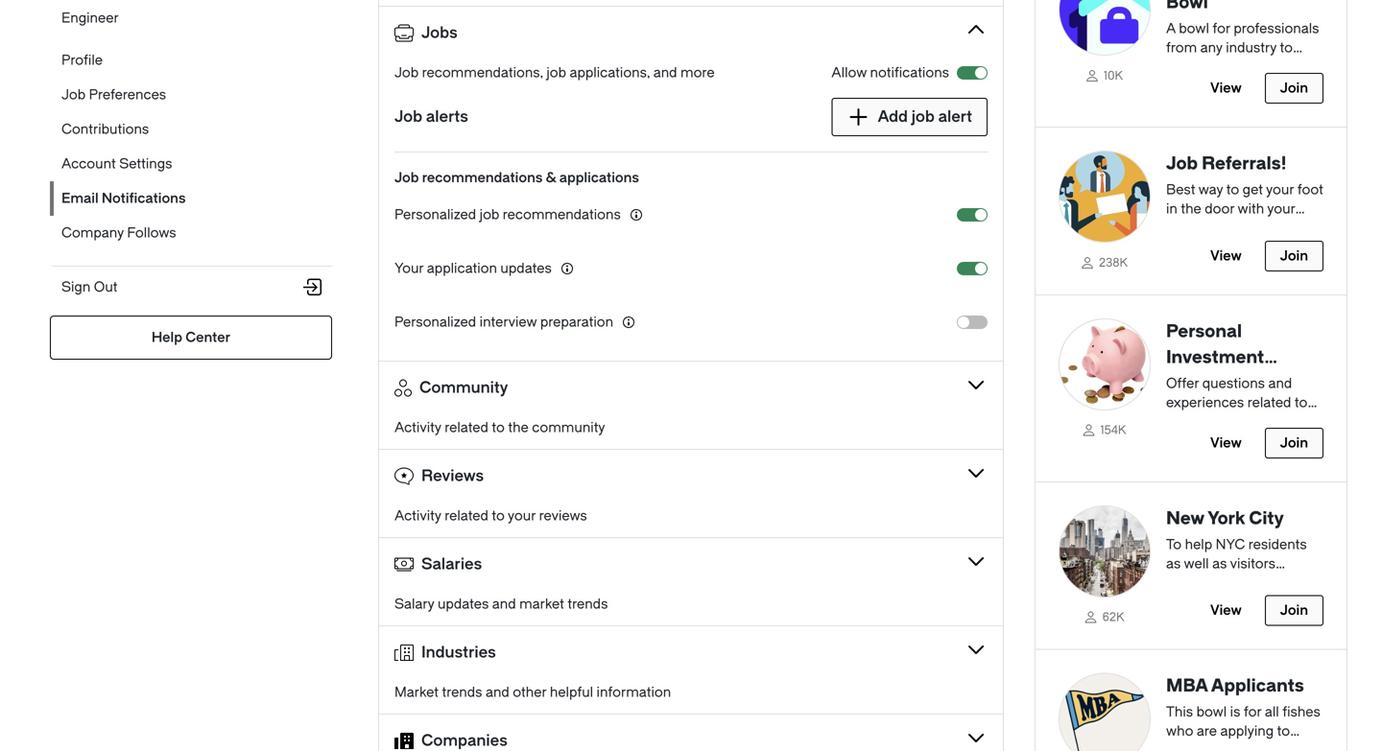 Task type: locate. For each thing, give the bounding box(es) containing it.
salary updates and market trends
[[395, 597, 608, 612]]

1 horizontal spatial updates
[[501, 261, 552, 276]]

email notifications
[[61, 191, 186, 206]]

and for market trends and other helpful information
[[486, 685, 510, 701]]

image for bowl image up 238k 'link' at the top of the page
[[1059, 151, 1151, 243]]

other
[[513, 685, 547, 701]]

personalized interview preparation
[[395, 314, 613, 330]]

trends
[[568, 597, 608, 612], [442, 685, 482, 701]]

recommendations up personalized job recommendations
[[422, 170, 543, 186]]

62k link
[[1059, 608, 1151, 626]]

updates down salaries on the bottom left of the page
[[438, 597, 489, 612]]

10k link
[[1059, 66, 1151, 84]]

0 vertical spatial job
[[547, 65, 566, 81]]

personalized for personalized interview preparation
[[395, 314, 476, 330]]

0 vertical spatial related
[[1248, 395, 1292, 411]]

investments
[[1166, 433, 1245, 449]]

activity down reviews
[[395, 508, 441, 524]]

0 vertical spatial personalized
[[395, 207, 476, 223]]

account settings
[[61, 156, 172, 172]]

job down "profile"
[[61, 87, 86, 103]]

salaries
[[421, 556, 482, 574]]

personalized down your
[[395, 314, 476, 330]]

mba up this
[[1166, 676, 1208, 696]]

and left market
[[492, 597, 516, 612]]

mba down who
[[1166, 743, 1198, 752]]

personal
[[1166, 321, 1242, 342]]

and left other
[[486, 685, 510, 701]]

related up finance
[[1248, 395, 1292, 411]]

job down 'job recommendations & applications'
[[480, 207, 499, 223]]

job left alerts
[[395, 108, 422, 126]]

2 mba from the top
[[1166, 743, 1198, 752]]

more
[[681, 65, 715, 81]]

allow
[[832, 65, 867, 81]]

community
[[532, 420, 605, 436]]

to inside offer questions and experiences related to personal finance and investments
[[1295, 395, 1308, 411]]

center
[[185, 330, 230, 346]]

sign out
[[61, 279, 118, 295]]

bowl
[[1197, 705, 1227, 720]]

job left referrals!
[[1166, 154, 1198, 174]]

who
[[1166, 724, 1194, 740]]

4 image for bowl image from the top
[[1059, 506, 1151, 598]]

personalized
[[395, 207, 476, 223], [395, 314, 476, 330]]

notifications
[[870, 65, 949, 81]]

2 personalized from the top
[[395, 314, 476, 330]]

community
[[420, 379, 508, 397]]

contributions
[[61, 121, 149, 137]]

1 vertical spatial updates
[[438, 597, 489, 612]]

applications
[[559, 170, 639, 186]]

image for bowl image left this
[[1059, 673, 1151, 752]]

1 image for bowl image from the top
[[1059, 0, 1151, 56]]

job preferences
[[61, 87, 166, 103]]

238k
[[1099, 256, 1128, 270]]

activity for reviews
[[395, 508, 441, 524]]

activity for community
[[395, 420, 441, 436]]

3 image for bowl image from the top
[[1059, 318, 1151, 411]]

0 horizontal spatial updates
[[438, 597, 489, 612]]

1 vertical spatial mba
[[1166, 743, 1198, 752]]

job
[[395, 65, 419, 81], [61, 87, 86, 103], [395, 108, 422, 126], [1166, 154, 1198, 174], [395, 170, 419, 186]]

related
[[1248, 395, 1292, 411], [445, 420, 489, 436], [445, 508, 489, 524]]

1 activity from the top
[[395, 420, 441, 436]]

0 horizontal spatial trends
[[442, 685, 482, 701]]

0 vertical spatial recommendations
[[422, 170, 543, 186]]

and right finance
[[1276, 414, 1300, 430]]

2 image for bowl image from the top
[[1059, 151, 1151, 243]]

image for bowl image up the 154k link on the right of page
[[1059, 318, 1151, 411]]

trends right market
[[568, 597, 608, 612]]

are
[[1197, 724, 1217, 740]]

job
[[547, 65, 566, 81], [480, 207, 499, 223]]

5 image for bowl image from the top
[[1059, 673, 1151, 752]]

1 personalized from the top
[[395, 207, 476, 223]]

and
[[653, 65, 677, 81], [1269, 376, 1292, 391], [1276, 414, 1300, 430], [492, 597, 516, 612], [486, 685, 510, 701]]

your
[[508, 508, 536, 524]]

offer
[[1166, 376, 1199, 391]]

image for bowl image inside "10k" button
[[1059, 0, 1151, 56]]

updates
[[501, 261, 552, 276], [438, 597, 489, 612]]

job left applications,
[[547, 65, 566, 81]]

personalized job recommendations
[[395, 207, 621, 223]]

activity up reviews
[[395, 420, 441, 436]]

recommendations down &
[[503, 207, 621, 223]]

job down job alerts
[[395, 170, 419, 186]]

helpful
[[550, 685, 593, 701]]

mba
[[1166, 676, 1208, 696], [1166, 743, 1198, 752]]

job for job preferences
[[61, 87, 86, 103]]

job up job alerts
[[395, 65, 419, 81]]

image for bowl image for job referrals!
[[1059, 151, 1151, 243]]

0 horizontal spatial job
[[480, 207, 499, 223]]

and left more on the top of the page
[[653, 65, 677, 81]]

personalized up your
[[395, 207, 476, 223]]

image for bowl image up 10k link
[[1059, 0, 1151, 56]]

2 activity from the top
[[395, 508, 441, 524]]

experiences
[[1166, 395, 1244, 411]]

image for bowl image up 62k link
[[1059, 506, 1151, 598]]

programs
[[1201, 743, 1263, 752]]

0 vertical spatial mba
[[1166, 676, 1208, 696]]

preferences
[[89, 87, 166, 103]]

to
[[1295, 395, 1308, 411], [492, 420, 505, 436], [492, 508, 505, 524], [1277, 724, 1290, 740]]

company follows
[[61, 225, 176, 241]]

1 vertical spatial activity
[[395, 508, 441, 524]]

personal
[[1166, 414, 1222, 430]]

chatter
[[1166, 373, 1233, 393]]

0 vertical spatial activity
[[395, 420, 441, 436]]

1 horizontal spatial trends
[[568, 597, 608, 612]]

2 vertical spatial related
[[445, 508, 489, 524]]

and right questions
[[1269, 376, 1292, 391]]

trends down industries
[[442, 685, 482, 701]]

1 vertical spatial personalized
[[395, 314, 476, 330]]

company
[[61, 225, 124, 241]]

updates up interview
[[501, 261, 552, 276]]

recommendations
[[422, 170, 543, 186], [503, 207, 621, 223]]

applications,
[[570, 65, 650, 81]]

related down reviews
[[445, 508, 489, 524]]

0 vertical spatial updates
[[501, 261, 552, 276]]

investment
[[1166, 347, 1265, 367]]

1 vertical spatial related
[[445, 420, 489, 436]]

image for bowl image
[[1059, 0, 1151, 56], [1059, 151, 1151, 243], [1059, 318, 1151, 411], [1059, 506, 1151, 598], [1059, 673, 1151, 752]]

your application updates
[[395, 261, 552, 276]]

154k link
[[1059, 421, 1151, 439]]

image for bowl image for personal investment chatter
[[1059, 318, 1151, 411]]

related down "community"
[[445, 420, 489, 436]]

job for job recommendations & applications
[[395, 170, 419, 186]]

preparation
[[540, 314, 613, 330]]

job for job recommendations, job applications, and more
[[395, 65, 419, 81]]

activity
[[395, 420, 441, 436], [395, 508, 441, 524]]

follows
[[127, 225, 176, 241]]



Task type: describe. For each thing, give the bounding box(es) containing it.
154k
[[1101, 424, 1126, 437]]

is
[[1230, 705, 1241, 720]]

related for reviews
[[445, 508, 489, 524]]

10k button
[[1036, 0, 1347, 127]]

job alerts
[[395, 108, 468, 126]]

1 vertical spatial recommendations
[[503, 207, 621, 223]]

alerts
[[426, 108, 468, 126]]

information
[[597, 685, 671, 701]]

applying
[[1221, 724, 1274, 740]]

application
[[427, 261, 497, 276]]

help center
[[152, 330, 230, 346]]

city
[[1249, 509, 1284, 529]]

job recommendations & applications
[[395, 170, 639, 186]]

activity related to your reviews
[[395, 508, 587, 524]]

profile
[[61, 52, 103, 68]]

salary
[[395, 597, 434, 612]]

allow notifications
[[832, 65, 949, 81]]

york
[[1208, 509, 1246, 529]]

companies
[[421, 732, 508, 750]]

finance
[[1225, 414, 1273, 430]]

activity related to the community
[[395, 420, 605, 436]]

related inside offer questions and experiences related to personal finance and investments
[[1248, 395, 1292, 411]]

account
[[61, 156, 116, 172]]

your
[[395, 261, 424, 276]]

help center link
[[50, 316, 332, 360]]

10k
[[1104, 69, 1123, 82]]

1 vertical spatial trends
[[442, 685, 482, 701]]

market
[[395, 685, 439, 701]]

personalized for personalized job recommendations
[[395, 207, 476, 223]]

email
[[61, 191, 99, 206]]

new york city
[[1166, 509, 1284, 529]]

62k
[[1103, 611, 1125, 624]]

job for job alerts
[[395, 108, 422, 126]]

reviews
[[539, 508, 587, 524]]

1 vertical spatial job
[[480, 207, 499, 223]]

settings
[[119, 156, 172, 172]]

related for community
[[445, 420, 489, 436]]

for
[[1244, 705, 1262, 720]]

interview
[[480, 314, 537, 330]]

job referrals!
[[1166, 154, 1287, 174]]

job recommendations, job applications, and more
[[395, 65, 715, 81]]

and for offer questions and experiences related to personal finance and investments
[[1269, 376, 1292, 391]]

notifications
[[102, 191, 186, 206]]

questions
[[1203, 376, 1265, 391]]

&
[[546, 170, 556, 186]]

help
[[152, 330, 182, 346]]

market trends and other helpful information
[[395, 685, 671, 701]]

sign out link
[[50, 266, 332, 300]]

mba applicants this bowl is for all fishes who are applying to mba programs
[[1166, 676, 1321, 752]]

to inside mba applicants this bowl is for all fishes who are applying to mba programs
[[1277, 724, 1290, 740]]

238k link
[[1059, 253, 1151, 271]]

0 vertical spatial trends
[[568, 597, 608, 612]]

the
[[508, 420, 529, 436]]

industries
[[421, 644, 496, 662]]

reviews
[[421, 468, 484, 485]]

image for bowl image for new york city
[[1059, 506, 1151, 598]]

1 horizontal spatial job
[[547, 65, 566, 81]]

offer questions and experiences related to personal finance and investments
[[1166, 376, 1308, 449]]

1 mba from the top
[[1166, 676, 1208, 696]]

all
[[1265, 705, 1279, 720]]

sign
[[61, 279, 91, 295]]

recommendations,
[[422, 65, 543, 81]]

fishes
[[1283, 705, 1321, 720]]

job for job referrals!
[[1166, 154, 1198, 174]]

out
[[94, 279, 118, 295]]

market
[[519, 597, 564, 612]]

referrals!
[[1202, 154, 1287, 174]]

new
[[1166, 509, 1205, 529]]

this
[[1166, 705, 1193, 720]]

applicants
[[1211, 676, 1304, 696]]

engineer
[[61, 10, 119, 26]]

and for salary updates and market trends
[[492, 597, 516, 612]]

personal investment chatter
[[1166, 321, 1265, 393]]

jobs
[[421, 24, 458, 42]]



Task type: vqa. For each thing, say whether or not it's contained in the screenshot.
Follows
yes



